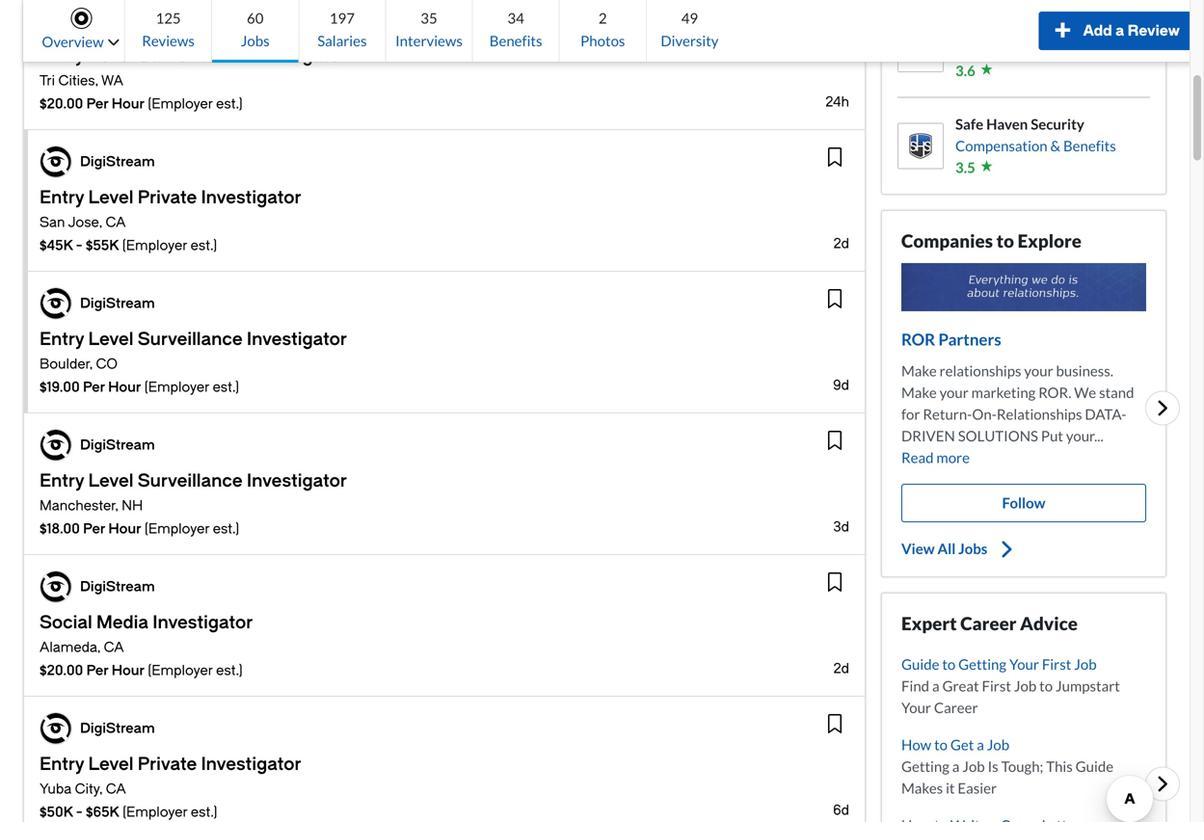 Task type: vqa. For each thing, say whether or not it's contained in the screenshot.
field
no



Task type: describe. For each thing, give the bounding box(es) containing it.
34 benefits
[[490, 9, 542, 49]]

security industry specialists compensation & benefits
[[955, 18, 1138, 57]]

$18.00
[[40, 521, 80, 537]]

surveillance for entry level surveillance investigator tri cities, wa $20.00 per hour (employer est.)
[[138, 46, 243, 66]]

return-
[[923, 405, 972, 423]]

level for entry level surveillance investigator manchester, nh $18.00 per hour (employer est.)
[[88, 471, 134, 491]]

follow
[[1002, 494, 1046, 511]]

safe
[[955, 115, 984, 133]]

125
[[156, 9, 181, 27]]

197
[[330, 9, 355, 27]]

advice
[[1020, 612, 1078, 634]]

entry for entry level private investigator san jose, ca $45k - $55k (employer est.)
[[40, 188, 84, 208]]

career inside guide to getting your first job find a great first job to jumpstart your career
[[934, 699, 978, 716]]

security inside safe haven security compensation & benefits
[[1031, 115, 1085, 133]]

$45k
[[40, 238, 73, 254]]

compensation for haven
[[955, 137, 1048, 154]]

easier
[[958, 779, 997, 797]]

a right add
[[1116, 22, 1124, 39]]

view all jobs
[[901, 540, 988, 557]]

guide to getting your first job find a great first job to jumpstart your career
[[901, 655, 1120, 716]]

put
[[1041, 427, 1063, 444]]

how to get a job getting a job is tough; this guide makes it easier
[[901, 736, 1114, 797]]

reviews
[[142, 32, 195, 49]]

entry level surveillance investigator boulder, co $19.00 per hour (employer est.)
[[40, 329, 347, 395]]

0 vertical spatial jobs
[[241, 32, 270, 49]]

view all jobs link
[[901, 538, 1146, 561]]

explore
[[1018, 230, 1082, 252]]

ror partners
[[901, 330, 1001, 349]]

media
[[96, 613, 148, 633]]

jose,
[[68, 215, 102, 230]]

to for getting
[[942, 655, 956, 673]]

add a review link
[[1039, 12, 1195, 50]]

getting inside "how to get a job getting a job is tough; this guide makes it easier"
[[901, 758, 950, 775]]

(employer inside entry level private investigator san jose, ca $45k - $55k (employer est.)
[[122, 238, 187, 254]]

3d
[[833, 519, 849, 535]]

companies
[[901, 230, 993, 252]]

entry level private investigator yuba city, ca $50k - $65k (employer est.)
[[40, 754, 301, 820]]

entry level surveillance investigator tri cities, wa $20.00 per hour (employer est.)
[[40, 46, 347, 112]]

49 diversity
[[661, 9, 719, 49]]

safe haven security compensation & benefits
[[955, 115, 1116, 154]]

to for get
[[934, 736, 948, 753]]

0 vertical spatial first
[[1042, 655, 1071, 673]]

(employer inside entry level surveillance investigator boulder, co $19.00 per hour (employer est.)
[[144, 379, 209, 395]]

level for entry level private investigator san jose, ca $45k - $55k (employer est.)
[[88, 188, 134, 208]]

city,
[[75, 781, 102, 797]]

san
[[40, 215, 65, 230]]

investigator for entry level surveillance investigator tri cities, wa $20.00 per hour (employer est.)
[[247, 46, 347, 66]]

2 photos
[[580, 9, 625, 49]]

per inside entry level surveillance investigator manchester, nh $18.00 per hour (employer est.)
[[83, 521, 105, 537]]

private for entry level private investigator yuba city, ca $50k - $65k (employer est.)
[[138, 754, 197, 775]]

ca for entry level private investigator san jose, ca $45k - $55k (employer est.)
[[106, 215, 126, 230]]

tri
[[40, 73, 55, 89]]

great
[[942, 677, 979, 694]]

guide inside "how to get a job getting a job is tough; this guide makes it easier"
[[1076, 758, 1114, 775]]

entry for entry level surveillance investigator manchester, nh $18.00 per hour (employer est.)
[[40, 471, 84, 491]]

a right the get
[[977, 736, 984, 753]]

data-
[[1085, 405, 1126, 423]]

salaries
[[317, 32, 367, 49]]

digistream for entry level private investigator yuba city, ca $50k - $65k (employer est.)
[[80, 721, 155, 737]]

1 make from the top
[[901, 362, 937, 379]]

(employer inside entry level surveillance investigator manchester, nh $18.00 per hour (employer est.)
[[145, 521, 209, 537]]

makes
[[901, 779, 943, 797]]

how
[[901, 736, 931, 753]]

on-
[[972, 405, 997, 423]]

haven
[[986, 115, 1028, 133]]

1 vertical spatial your
[[901, 699, 931, 716]]

ca inside 'social media investigator alameda, ca $20.00 per hour (employer est.)'
[[104, 640, 124, 656]]

view
[[901, 540, 935, 557]]

34
[[508, 9, 524, 27]]

read more link
[[901, 447, 1146, 468]]

next button image for explore
[[1152, 397, 1174, 420]]

digistream logo image for entry level surveillance investigator tri cities, wa $20.00 per hour (employer est.)
[[40, 5, 71, 36]]

$50k
[[40, 805, 73, 820]]

specialists
[[1069, 18, 1138, 36]]

guide inside guide to getting your first job find a great first job to jumpstart your career
[[901, 655, 939, 673]]

ror
[[901, 330, 935, 349]]

est.) inside entry level surveillance investigator manchester, nh $18.00 per hour (employer est.)
[[213, 521, 239, 537]]

2 make from the top
[[901, 383, 937, 401]]

read
[[901, 449, 934, 466]]

add
[[1083, 22, 1112, 39]]

60
[[247, 9, 264, 27]]

jumpstart
[[1056, 677, 1120, 694]]

0 horizontal spatial your
[[940, 383, 969, 401]]

social
[[40, 613, 92, 633]]

how to get a job link
[[901, 734, 1146, 756]]

2d for entry level private investigator
[[833, 236, 849, 252]]

entry level surveillance investigator manchester, nh $18.00 per hour (employer est.)
[[40, 471, 347, 537]]

relationships
[[997, 405, 1082, 423]]

for
[[901, 405, 920, 423]]

entry level private investigator san jose, ca $45k - $55k (employer est.)
[[40, 188, 301, 254]]

investigator for entry level surveillance investigator boulder, co $19.00 per hour (employer est.)
[[247, 329, 347, 349]]

(employer inside entry level private investigator yuba city, ca $50k - $65k (employer est.)
[[123, 805, 187, 820]]

per inside 'entry level surveillance investigator tri cities, wa $20.00 per hour (employer est.)'
[[86, 96, 108, 112]]

expert
[[901, 612, 957, 634]]

$55k
[[86, 238, 119, 254]]

- for entry level private investigator san jose, ca $45k - $55k (employer est.)
[[76, 238, 82, 254]]

security industry specialists image
[[899, 27, 943, 71]]

investigator for entry level surveillance investigator manchester, nh $18.00 per hour (employer est.)
[[247, 471, 347, 491]]

digistream logo image for entry level private investigator san jose, ca $45k - $55k (employer est.)
[[40, 147, 71, 177]]

boulder,
[[40, 356, 93, 372]]

24h
[[826, 94, 849, 110]]

125 reviews
[[142, 9, 195, 49]]

this
[[1046, 758, 1073, 775]]

safe haven security image
[[899, 124, 943, 168]]

digistream logo image for entry level surveillance investigator manchester, nh $18.00 per hour (employer est.)
[[40, 430, 71, 461]]

0 vertical spatial your
[[1009, 655, 1039, 673]]

getting inside guide to getting your first job find a great first job to jumpstart your career
[[958, 655, 1007, 673]]

9d
[[833, 377, 849, 393]]

next button image for advice
[[1152, 773, 1174, 796]]

review
[[1128, 22, 1180, 39]]

business.
[[1056, 362, 1113, 379]]

surveillance for entry level surveillance investigator manchester, nh $18.00 per hour (employer est.)
[[138, 471, 243, 491]]

manchester,
[[40, 498, 118, 514]]

6d
[[833, 803, 849, 818]]

hour inside 'social media investigator alameda, ca $20.00 per hour (employer est.)'
[[112, 663, 145, 679]]

marketing
[[971, 383, 1036, 401]]

investigator inside 'social media investigator alameda, ca $20.00 per hour (employer est.)'
[[153, 613, 253, 633]]

ror.
[[1039, 383, 1071, 401]]

digistream for entry level surveillance investigator tri cities, wa $20.00 per hour (employer est.)
[[80, 12, 155, 28]]

job left is
[[962, 758, 985, 775]]

... read more
[[901, 427, 1104, 466]]

it
[[946, 779, 955, 797]]

security inside security industry specialists compensation & benefits
[[955, 18, 1009, 36]]

to down guide to getting your first job 'link'
[[1039, 677, 1053, 694]]

level for entry level surveillance investigator boulder, co $19.00 per hour (employer est.)
[[88, 329, 134, 349]]

compensation & benefits link for industry
[[955, 38, 1138, 60]]

cities,
[[58, 73, 98, 89]]



Task type: locate. For each thing, give the bounding box(es) containing it.
2 level from the top
[[88, 188, 134, 208]]

4 digistream logo image from the top
[[40, 430, 71, 461]]

first down guide to getting your first job 'link'
[[982, 677, 1011, 694]]

level for entry level private investigator yuba city, ca $50k - $65k (employer est.)
[[88, 754, 134, 775]]

investigator for entry level private investigator san jose, ca $45k - $55k (employer est.)
[[201, 188, 301, 208]]

get
[[950, 736, 974, 753]]

career up guide to getting your first job 'link'
[[960, 612, 1017, 634]]

level inside entry level private investigator yuba city, ca $50k - $65k (employer est.)
[[88, 754, 134, 775]]

1 vertical spatial make
[[901, 383, 937, 401]]

investigator inside entry level private investigator yuba city, ca $50k - $65k (employer est.)
[[201, 754, 301, 775]]

est.)
[[216, 96, 243, 112], [191, 238, 217, 254], [213, 379, 239, 395], [213, 521, 239, 537], [216, 663, 243, 679], [191, 805, 217, 820]]

benefits for security industry specialists
[[1063, 40, 1116, 57]]

security
[[955, 18, 1009, 36], [1031, 115, 1085, 133]]

- inside entry level private investigator yuba city, ca $50k - $65k (employer est.)
[[76, 805, 83, 820]]

0 vertical spatial guide
[[901, 655, 939, 673]]

$19.00
[[40, 379, 80, 395]]

est.) inside entry level surveillance investigator boulder, co $19.00 per hour (employer est.)
[[213, 379, 239, 395]]

alameda,
[[40, 640, 100, 656]]

1 vertical spatial -
[[76, 805, 83, 820]]

private inside entry level private investigator yuba city, ca $50k - $65k (employer est.)
[[138, 754, 197, 775]]

jobs
[[241, 32, 270, 49], [958, 540, 988, 557]]

1 vertical spatial &
[[1050, 137, 1061, 154]]

entry
[[40, 46, 84, 66], [40, 188, 84, 208], [40, 329, 84, 349], [40, 471, 84, 491], [40, 754, 84, 775]]

interviews
[[395, 32, 463, 49]]

1 vertical spatial next button image
[[1152, 773, 1174, 796]]

entry for entry level private investigator yuba city, ca $50k - $65k (employer est.)
[[40, 754, 84, 775]]

digistream up city,
[[80, 721, 155, 737]]

3.6
[[955, 62, 975, 79]]

1 horizontal spatial guide
[[1076, 758, 1114, 775]]

est.) inside 'entry level surveillance investigator tri cities, wa $20.00 per hour (employer est.)'
[[216, 96, 243, 112]]

digistream logo image down $45k
[[40, 288, 71, 319]]

1 vertical spatial private
[[138, 754, 197, 775]]

compensation & benefits link for haven
[[955, 135, 1116, 157]]

2 next button image from the top
[[1152, 773, 1174, 796]]

digistream logo image up san
[[40, 147, 71, 177]]

1 next button image from the top
[[1152, 397, 1174, 420]]

your down advice
[[1009, 655, 1039, 673]]

2 compensation & benefits link from the top
[[955, 135, 1116, 157]]

ca
[[106, 215, 126, 230], [104, 640, 124, 656], [106, 781, 126, 797]]

to left explore
[[996, 230, 1014, 252]]

2 digistream logo image from the top
[[40, 147, 71, 177]]

to up great
[[942, 655, 956, 673]]

1 vertical spatial compensation & benefits link
[[955, 135, 1116, 157]]

per down wa
[[86, 96, 108, 112]]

surveillance inside 'entry level surveillance investigator tri cities, wa $20.00 per hour (employer est.)'
[[138, 46, 243, 66]]

compensation for industry
[[955, 40, 1048, 57]]

- inside entry level private investigator san jose, ca $45k - $55k (employer est.)
[[76, 238, 82, 254]]

level up nh
[[88, 471, 134, 491]]

entry inside entry level surveillance investigator manchester, nh $18.00 per hour (employer est.)
[[40, 471, 84, 491]]

0 vertical spatial next button image
[[1152, 397, 1174, 420]]

diversity
[[661, 32, 719, 49]]

6 digistream logo image from the top
[[40, 713, 71, 744]]

1 vertical spatial career
[[934, 699, 978, 716]]

benefits for safe haven security
[[1063, 137, 1116, 154]]

getting
[[958, 655, 1007, 673], [901, 758, 950, 775]]

digistream down the $55k
[[80, 295, 155, 311]]

make down ror
[[901, 362, 937, 379]]

1 horizontal spatial security
[[1031, 115, 1085, 133]]

entry inside entry level private investigator yuba city, ca $50k - $65k (employer est.)
[[40, 754, 84, 775]]

yuba
[[40, 781, 72, 797]]

1 compensation from the top
[[955, 40, 1048, 57]]

3 entry from the top
[[40, 329, 84, 349]]

companies to explore
[[901, 230, 1082, 252]]

guide to getting your first job link
[[901, 653, 1146, 675]]

digistream for social media investigator alameda, ca $20.00 per hour (employer est.)
[[80, 579, 155, 595]]

job down guide to getting your first job 'link'
[[1014, 677, 1037, 694]]

0 vertical spatial your
[[1024, 362, 1053, 379]]

compensation inside security industry specialists compensation & benefits
[[955, 40, 1048, 57]]

ca up $65k
[[106, 781, 126, 797]]

hour down wa
[[112, 96, 145, 112]]

your down find at the right bottom of the page
[[901, 699, 931, 716]]

5 digistream from the top
[[80, 579, 155, 595]]

follow button
[[901, 484, 1146, 522]]

to inside "how to get a job getting a job is tough; this guide makes it easier"
[[934, 736, 948, 753]]

digistream up 'jose,'
[[80, 154, 155, 170]]

digistream for entry level private investigator san jose, ca $45k - $55k (employer est.)
[[80, 154, 155, 170]]

1 vertical spatial $20.00
[[40, 663, 83, 679]]

hour down media
[[112, 663, 145, 679]]

entry up yuba
[[40, 754, 84, 775]]

1 vertical spatial surveillance
[[138, 329, 243, 349]]

digistream for entry level surveillance investigator manchester, nh $18.00 per hour (employer est.)
[[80, 437, 155, 453]]

benefits inside safe haven security compensation & benefits
[[1063, 137, 1116, 154]]

2 private from the top
[[138, 754, 197, 775]]

digistream up nh
[[80, 437, 155, 453]]

compensation down haven
[[955, 137, 1048, 154]]

guide right this
[[1076, 758, 1114, 775]]

0 horizontal spatial first
[[982, 677, 1011, 694]]

...
[[1094, 427, 1104, 444]]

digistream logo image for entry level private investigator yuba city, ca $50k - $65k (employer est.)
[[40, 713, 71, 744]]

hour down nh
[[108, 521, 141, 537]]

security up "3.6"
[[955, 18, 1009, 36]]

5 level from the top
[[88, 754, 134, 775]]

& inside security industry specialists compensation & benefits
[[1050, 40, 1061, 57]]

first
[[1042, 655, 1071, 673], [982, 677, 1011, 694]]

- right $50k
[[76, 805, 83, 820]]

1 horizontal spatial getting
[[958, 655, 1007, 673]]

compensation up "3.6"
[[955, 40, 1048, 57]]

(employer inside 'entry level surveillance investigator tri cities, wa $20.00 per hour (employer est.)'
[[148, 96, 213, 112]]

0 horizontal spatial security
[[955, 18, 1009, 36]]

benefits
[[490, 32, 542, 49], [1063, 40, 1116, 57], [1063, 137, 1116, 154]]

1 horizontal spatial your
[[1024, 362, 1053, 379]]

benefits inside security industry specialists compensation & benefits
[[1063, 40, 1116, 57]]

digistream logo image for entry level surveillance investigator boulder, co $19.00 per hour (employer est.)
[[40, 288, 71, 319]]

compensation
[[955, 40, 1048, 57], [955, 137, 1048, 154]]

entry for entry level surveillance investigator boulder, co $19.00 per hour (employer est.)
[[40, 329, 84, 349]]

0 vertical spatial getting
[[958, 655, 1007, 673]]

digistream
[[80, 12, 155, 28], [80, 154, 155, 170], [80, 295, 155, 311], [80, 437, 155, 453], [80, 579, 155, 595], [80, 721, 155, 737]]

ca inside entry level private investigator san jose, ca $45k - $55k (employer est.)
[[106, 215, 126, 230]]

digistream logo image up social
[[40, 572, 71, 603]]

2 $20.00 from the top
[[40, 663, 83, 679]]

2d for social media investigator
[[833, 661, 849, 677]]

1 vertical spatial ca
[[104, 640, 124, 656]]

relationships
[[940, 362, 1021, 379]]

photos
[[580, 32, 625, 49]]

& up explore
[[1050, 137, 1061, 154]]

surveillance inside entry level surveillance investigator manchester, nh $18.00 per hour (employer est.)
[[138, 471, 243, 491]]

- for entry level private investigator yuba city, ca $50k - $65k (employer est.)
[[76, 805, 83, 820]]

1 $20.00 from the top
[[40, 96, 83, 112]]

ca for entry level private investigator yuba city, ca $50k - $65k (employer est.)
[[106, 781, 126, 797]]

overview
[[42, 33, 104, 50]]

entry inside entry level private investigator san jose, ca $45k - $55k (employer est.)
[[40, 188, 84, 208]]

getting up great
[[958, 655, 1007, 673]]

$20.00 down tri
[[40, 96, 83, 112]]

- right $45k
[[76, 238, 82, 254]]

surveillance for entry level surveillance investigator boulder, co $19.00 per hour (employer est.)
[[138, 329, 243, 349]]

3 level from the top
[[88, 329, 134, 349]]

ca down media
[[104, 640, 124, 656]]

$65k
[[86, 805, 119, 820]]

1 digistream from the top
[[80, 12, 155, 28]]

level inside 'entry level surveillance investigator tri cities, wa $20.00 per hour (employer est.)'
[[88, 46, 134, 66]]

driven
[[901, 427, 955, 444]]

0 vertical spatial career
[[960, 612, 1017, 634]]

0 horizontal spatial jobs
[[241, 32, 270, 49]]

1 compensation & benefits link from the top
[[955, 38, 1138, 60]]

hour inside entry level surveillance investigator manchester, nh $18.00 per hour (employer est.)
[[108, 521, 141, 537]]

ca up the $55k
[[106, 215, 126, 230]]

1 entry from the top
[[40, 46, 84, 66]]

3.5
[[955, 159, 975, 176]]

career down great
[[934, 699, 978, 716]]

your
[[1024, 362, 1053, 379], [940, 383, 969, 401], [1066, 427, 1094, 444]]

1 & from the top
[[1050, 40, 1061, 57]]

a
[[1116, 22, 1124, 39], [932, 677, 940, 694], [977, 736, 984, 753], [952, 758, 960, 775]]

to left the get
[[934, 736, 948, 753]]

entry up tri
[[40, 46, 84, 66]]

digistream logo image down $19.00
[[40, 430, 71, 461]]

1 horizontal spatial your
[[1009, 655, 1039, 673]]

2 entry from the top
[[40, 188, 84, 208]]

$20.00 inside 'entry level surveillance investigator tri cities, wa $20.00 per hour (employer est.)'
[[40, 96, 83, 112]]

digistream up media
[[80, 579, 155, 595]]

1 vertical spatial compensation
[[955, 137, 1048, 154]]

investigator inside entry level surveillance investigator boulder, co $19.00 per hour (employer est.)
[[247, 329, 347, 349]]

level for entry level surveillance investigator tri cities, wa $20.00 per hour (employer est.)
[[88, 46, 134, 66]]

2 vertical spatial your
[[1066, 427, 1094, 444]]

2 vertical spatial ca
[[106, 781, 126, 797]]

investigator for entry level private investigator yuba city, ca $50k - $65k (employer est.)
[[201, 754, 301, 775]]

featured banner image for ror partners image
[[901, 263, 1146, 311]]

$20.00
[[40, 96, 83, 112], [40, 663, 83, 679]]

digistream logo image up tri
[[40, 5, 71, 36]]

job up is
[[987, 736, 1010, 753]]

0 horizontal spatial your
[[901, 699, 931, 716]]

(employer inside 'social media investigator alameda, ca $20.00 per hour (employer est.)'
[[148, 663, 213, 679]]

1 vertical spatial 2d
[[833, 661, 849, 677]]

make relationships your business. make your marketing ror. we stand for return-on-relationships  data- driven solutions put your
[[901, 362, 1134, 444]]

digistream logo image for social media investigator alameda, ca $20.00 per hour (employer est.)
[[40, 572, 71, 603]]

2 digistream from the top
[[80, 154, 155, 170]]

investigator inside entry level surveillance investigator manchester, nh $18.00 per hour (employer est.)
[[247, 471, 347, 491]]

all
[[938, 540, 956, 557]]

197 salaries
[[317, 9, 367, 49]]

est.) inside entry level private investigator san jose, ca $45k - $55k (employer est.)
[[191, 238, 217, 254]]

entry up san
[[40, 188, 84, 208]]

investigator inside 'entry level surveillance investigator tri cities, wa $20.00 per hour (employer est.)'
[[247, 46, 347, 66]]

hour inside 'entry level surveillance investigator tri cities, wa $20.00 per hour (employer est.)'
[[112, 96, 145, 112]]

per down co
[[83, 379, 105, 395]]

wa
[[101, 73, 123, 89]]

add a review
[[1083, 22, 1180, 39]]

level up wa
[[88, 46, 134, 66]]

0 vertical spatial make
[[901, 362, 937, 379]]

make up for
[[901, 383, 937, 401]]

private for entry level private investigator san jose, ca $45k - $55k (employer est.)
[[138, 188, 197, 208]]

your up return- at the right of the page
[[940, 383, 969, 401]]

2 surveillance from the top
[[138, 329, 243, 349]]

security right haven
[[1031, 115, 1085, 133]]

0 vertical spatial &
[[1050, 40, 1061, 57]]

& for security
[[1050, 137, 1061, 154]]

entry up manchester, on the bottom left of the page
[[40, 471, 84, 491]]

1 surveillance from the top
[[138, 46, 243, 66]]

level inside entry level surveillance investigator boulder, co $19.00 per hour (employer est.)
[[88, 329, 134, 349]]

1 vertical spatial guide
[[1076, 758, 1114, 775]]

1 vertical spatial jobs
[[958, 540, 988, 557]]

industry
[[1012, 18, 1067, 36]]

0 vertical spatial ca
[[106, 215, 126, 230]]

per inside 'social media investigator alameda, ca $20.00 per hour (employer est.)'
[[86, 663, 108, 679]]

0 vertical spatial security
[[955, 18, 1009, 36]]

0 vertical spatial 2d
[[833, 236, 849, 252]]

0 horizontal spatial guide
[[901, 655, 939, 673]]

3 digistream from the top
[[80, 295, 155, 311]]

investigator
[[247, 46, 347, 66], [201, 188, 301, 208], [247, 329, 347, 349], [247, 471, 347, 491], [153, 613, 253, 633], [201, 754, 301, 775]]

surveillance
[[138, 46, 243, 66], [138, 329, 243, 349], [138, 471, 243, 491]]

4 entry from the top
[[40, 471, 84, 491]]

entry for entry level surveillance investigator tri cities, wa $20.00 per hour (employer est.)
[[40, 46, 84, 66]]

per inside entry level surveillance investigator boulder, co $19.00 per hour (employer est.)
[[83, 379, 105, 395]]

private inside entry level private investigator san jose, ca $45k - $55k (employer est.)
[[138, 188, 197, 208]]

level inside entry level private investigator san jose, ca $45k - $55k (employer est.)
[[88, 188, 134, 208]]

level inside entry level surveillance investigator manchester, nh $18.00 per hour (employer est.)
[[88, 471, 134, 491]]

compensation & benefits link down haven
[[955, 135, 1116, 157]]

jobs down 60
[[241, 32, 270, 49]]

first up jumpstart
[[1042, 655, 1071, 673]]

1 horizontal spatial jobs
[[958, 540, 988, 557]]

ca inside entry level private investigator yuba city, ca $50k - $65k (employer est.)
[[106, 781, 126, 797]]

career
[[960, 612, 1017, 634], [934, 699, 978, 716]]

5 entry from the top
[[40, 754, 84, 775]]

hour inside entry level surveillance investigator boulder, co $19.00 per hour (employer est.)
[[108, 379, 141, 395]]

6 digistream from the top
[[80, 721, 155, 737]]

& down industry
[[1050, 40, 1061, 57]]

$20.00 down alameda,
[[40, 663, 83, 679]]

your right 'put'
[[1066, 427, 1094, 444]]

2 horizontal spatial your
[[1066, 427, 1094, 444]]

level up 'jose,'
[[88, 188, 134, 208]]

nh
[[122, 498, 143, 514]]

0 vertical spatial $20.00
[[40, 96, 83, 112]]

est.) inside entry level private investigator yuba city, ca $50k - $65k (employer est.)
[[191, 805, 217, 820]]

your up ror.
[[1024, 362, 1053, 379]]

1 2d from the top
[[833, 236, 849, 252]]

0 horizontal spatial getting
[[901, 758, 950, 775]]

per down alameda,
[[86, 663, 108, 679]]

jobs right all
[[958, 540, 988, 557]]

investigator inside entry level private investigator san jose, ca $45k - $55k (employer est.)
[[201, 188, 301, 208]]

digistream logo image up yuba
[[40, 713, 71, 744]]

0 vertical spatial surveillance
[[138, 46, 243, 66]]

hour
[[112, 96, 145, 112], [108, 379, 141, 395], [108, 521, 141, 537], [112, 663, 145, 679]]

60 jobs
[[241, 9, 270, 49]]

1 horizontal spatial first
[[1042, 655, 1071, 673]]

level up city,
[[88, 754, 134, 775]]

0 vertical spatial compensation
[[955, 40, 1048, 57]]

entry inside entry level surveillance investigator boulder, co $19.00 per hour (employer est.)
[[40, 329, 84, 349]]

is
[[988, 758, 998, 775]]

surveillance inside entry level surveillance investigator boulder, co $19.00 per hour (employer est.)
[[138, 329, 243, 349]]

job
[[1074, 655, 1097, 673], [1014, 677, 1037, 694], [987, 736, 1010, 753], [962, 758, 985, 775]]

2d
[[833, 236, 849, 252], [833, 661, 849, 677]]

1 - from the top
[[76, 238, 82, 254]]

4 level from the top
[[88, 471, 134, 491]]

per down manchester, on the bottom left of the page
[[83, 521, 105, 537]]

3 surveillance from the top
[[138, 471, 243, 491]]

a right find at the right bottom of the page
[[932, 677, 940, 694]]

-
[[76, 238, 82, 254], [76, 805, 83, 820]]

35
[[421, 9, 437, 27]]

2 & from the top
[[1050, 137, 1061, 154]]

1 vertical spatial your
[[940, 383, 969, 401]]

hour down co
[[108, 379, 141, 395]]

your
[[1009, 655, 1039, 673], [901, 699, 931, 716]]

0 vertical spatial compensation & benefits link
[[955, 38, 1138, 60]]

entry inside 'entry level surveillance investigator tri cities, wa $20.00 per hour (employer est.)'
[[40, 46, 84, 66]]

level
[[88, 46, 134, 66], [88, 188, 134, 208], [88, 329, 134, 349], [88, 471, 134, 491], [88, 754, 134, 775]]

49
[[681, 9, 698, 27]]

compensation & benefits link down industry
[[955, 38, 1138, 60]]

1 digistream logo image from the top
[[40, 5, 71, 36]]

stand
[[1099, 383, 1134, 401]]

entry up boulder,
[[40, 329, 84, 349]]

compensation inside safe haven security compensation & benefits
[[955, 137, 1048, 154]]

co
[[96, 356, 118, 372]]

0 vertical spatial -
[[76, 238, 82, 254]]

digistream logo image
[[40, 5, 71, 36], [40, 147, 71, 177], [40, 288, 71, 319], [40, 430, 71, 461], [40, 572, 71, 603], [40, 713, 71, 744]]

partners
[[938, 330, 1001, 349]]

getting up makes
[[901, 758, 950, 775]]

to
[[996, 230, 1014, 252], [942, 655, 956, 673], [1039, 677, 1053, 694], [934, 736, 948, 753]]

tough;
[[1001, 758, 1043, 775]]

2 compensation from the top
[[955, 137, 1048, 154]]

& for specialists
[[1050, 40, 1061, 57]]

1 private from the top
[[138, 188, 197, 208]]

we
[[1074, 383, 1096, 401]]

2 vertical spatial surveillance
[[138, 471, 243, 491]]

5 digistream logo image from the top
[[40, 572, 71, 603]]

level up co
[[88, 329, 134, 349]]

2 - from the top
[[76, 805, 83, 820]]

digistream up overview
[[80, 12, 155, 28]]

more
[[936, 449, 970, 466]]

est.) inside 'social media investigator alameda, ca $20.00 per hour (employer est.)'
[[216, 663, 243, 679]]

digistream for entry level surveillance investigator boulder, co $19.00 per hour (employer est.)
[[80, 295, 155, 311]]

2
[[599, 9, 607, 27]]

4 digistream from the top
[[80, 437, 155, 453]]

2 2d from the top
[[833, 661, 849, 677]]

to for explore
[[996, 230, 1014, 252]]

next button image
[[1152, 397, 1174, 420], [1152, 773, 1174, 796]]

$20.00 inside 'social media investigator alameda, ca $20.00 per hour (employer est.)'
[[40, 663, 83, 679]]

3 digistream logo image from the top
[[40, 288, 71, 319]]

& inside safe haven security compensation & benefits
[[1050, 137, 1061, 154]]

job up jumpstart
[[1074, 655, 1097, 673]]

1 vertical spatial first
[[982, 677, 1011, 694]]

a up it
[[952, 758, 960, 775]]

a inside guide to getting your first job find a great first job to jumpstart your career
[[932, 677, 940, 694]]

1 level from the top
[[88, 46, 134, 66]]

1 vertical spatial security
[[1031, 115, 1085, 133]]

guide up find at the right bottom of the page
[[901, 655, 939, 673]]

0 vertical spatial private
[[138, 188, 197, 208]]

1 vertical spatial getting
[[901, 758, 950, 775]]



